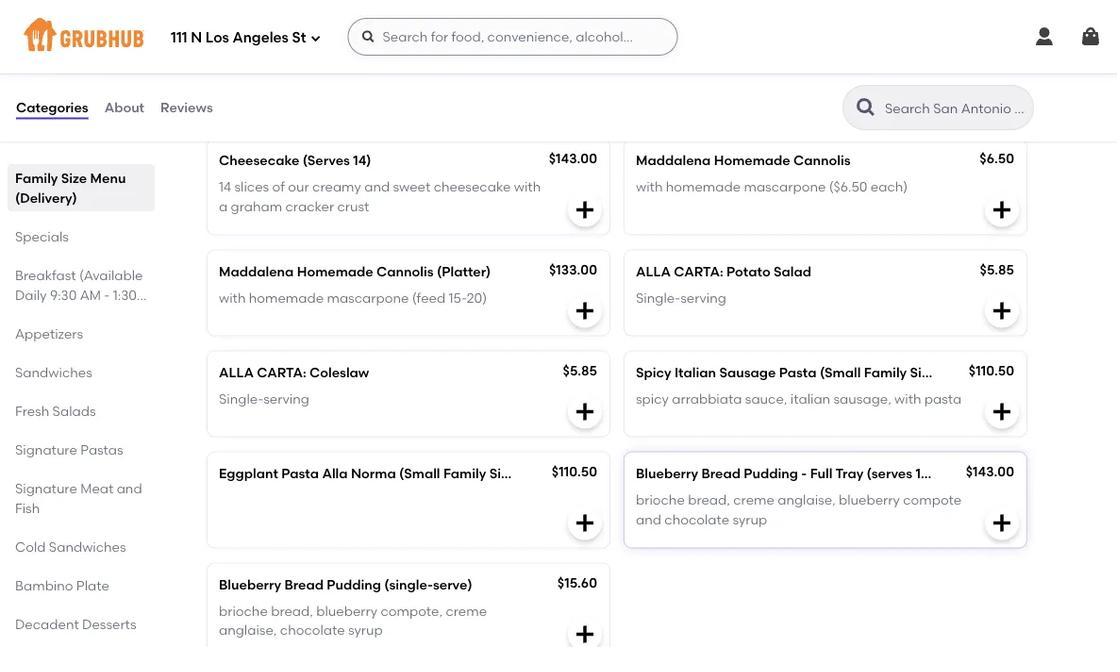 Task type: vqa. For each thing, say whether or not it's contained in the screenshot.


Task type: locate. For each thing, give the bounding box(es) containing it.
1 vertical spatial (small
[[399, 465, 440, 481]]

creamy
[[312, 179, 361, 195]]

$6.50
[[980, 150, 1014, 166]]

blueberry down blueberry bread pudding (single-serve)
[[316, 603, 378, 619]]

maddalena down cheese
[[636, 152, 711, 168]]

spicy italian sausage pasta (small family size | serves 4-6)
[[636, 364, 1019, 381]]

pasta
[[925, 391, 962, 407]]

1 signature from the top
[[15, 442, 77, 458]]

4-
[[993, 364, 1006, 381], [572, 465, 586, 481]]

about button
[[103, 74, 145, 142]]

of inside 14 slices of our creamy and sweet cheesecake with a graham cracker crust
[[272, 179, 285, 195]]

1 horizontal spatial pasta
[[779, 364, 817, 381]]

0 horizontal spatial bread,
[[271, 603, 313, 619]]

(small for pasta
[[820, 364, 861, 381]]

0 horizontal spatial cannolis
[[377, 263, 434, 280]]

signature up fish
[[15, 480, 77, 496]]

sandwiches up plate
[[49, 539, 126, 555]]

14)
[[770, 41, 788, 57], [353, 152, 371, 168], [934, 465, 952, 481]]

slices up cheese
[[652, 68, 686, 84]]

single-
[[636, 290, 681, 306], [219, 391, 263, 407]]

2 vertical spatial and
[[636, 511, 661, 527]]

family inside family size menu (delivery)
[[15, 170, 58, 186]]

0 vertical spatial homemade
[[666, 179, 741, 195]]

our up cracker at the top
[[288, 179, 309, 195]]

with
[[866, 68, 893, 84], [514, 179, 541, 195], [636, 179, 663, 195], [219, 290, 246, 306], [895, 391, 922, 407]]

14 inside 14 slices of our delicious carrot cake with cream cheese frosting
[[636, 68, 648, 84]]

brioche for brioche bread, creme anglaise, blueberry compote and chocolate syrup
[[636, 492, 685, 508]]

homemade down maddalena homemade cannolis
[[666, 179, 741, 195]]

$143.00
[[549, 150, 597, 166], [966, 464, 1014, 480]]

serves for spicy italian sausage pasta (small family size | serves 4-6)
[[947, 364, 989, 381]]

1 horizontal spatial and
[[364, 179, 390, 195]]

1 vertical spatial bread
[[284, 577, 324, 593]]

slices inside 14 slices of our delicious carrot cake with cream cheese frosting
[[652, 68, 686, 84]]

cannolis up (feed at the left of page
[[377, 263, 434, 280]]

0 horizontal spatial blueberry
[[219, 577, 281, 593]]

homemade up with homemade mascarpone ($6.50 each)
[[714, 152, 791, 168]]

pudding
[[744, 465, 798, 481], [327, 577, 381, 593]]

0 vertical spatial 4-
[[993, 364, 1006, 381]]

pasta left alla
[[281, 465, 319, 481]]

1 horizontal spatial blueberry
[[839, 492, 900, 508]]

0 horizontal spatial |
[[401, 41, 406, 57]]

14 for 14 slices of our creamy and sweet cheesecake with a graham cracker crust
[[219, 179, 231, 195]]

our up frosting on the right top of the page
[[705, 68, 726, 84]]

single- down the alla carta: coleslaw
[[219, 391, 263, 407]]

0 horizontal spatial alla
[[219, 364, 254, 381]]

cake
[[682, 41, 716, 57]]

slices inside 14 slices of our creamy and sweet cheesecake with a graham cracker crust
[[234, 179, 269, 195]]

1 horizontal spatial pudding
[[744, 465, 798, 481]]

1 horizontal spatial 14)
[[770, 41, 788, 57]]

1 vertical spatial single-
[[219, 391, 263, 407]]

alla
[[636, 263, 671, 280], [219, 364, 254, 381]]

20) down (platter)
[[467, 290, 487, 306]]

breakfast (available daily 9:30 am - 1:30 pm) appetizers
[[15, 267, 143, 342]]

coleslaw
[[310, 364, 369, 381]]

0 horizontal spatial -
[[104, 287, 110, 303]]

0 vertical spatial serving
[[681, 290, 727, 306]]

and
[[364, 179, 390, 195], [117, 480, 142, 496], [636, 511, 661, 527]]

search icon image
[[855, 96, 878, 119]]

0 vertical spatial brioche
[[636, 492, 685, 508]]

potato
[[727, 263, 771, 280]]

of for graham
[[272, 179, 285, 195]]

bread, down blueberry bread pudding (single-serve)
[[271, 603, 313, 619]]

bambino plate
[[15, 578, 109, 594]]

blueberry down tray
[[839, 492, 900, 508]]

| for eggplant pasta alla norma (small family size | serves 4-6)
[[519, 465, 523, 481]]

signature inside "signature meat and fish"
[[15, 480, 77, 496]]

1 horizontal spatial $143.00
[[966, 464, 1014, 480]]

anglaise, inside the brioche bread, blueberry compote, creme anglaise, chocolate syrup
[[219, 623, 277, 639]]

alla for alla carta: potato salad
[[636, 263, 671, 280]]

(serves
[[719, 41, 767, 57], [303, 152, 350, 168]]

1 horizontal spatial |
[[519, 465, 523, 481]]

0 horizontal spatial carta:
[[257, 364, 306, 381]]

2 vertical spatial serves
[[526, 465, 569, 481]]

single- down alla carta: potato salad
[[636, 290, 681, 306]]

signature inside tab
[[15, 442, 77, 458]]

2 vertical spatial family
[[443, 465, 486, 481]]

14 for 14 slices of our delicious carrot cake with cream cheese frosting
[[636, 68, 648, 84]]

eggplant
[[219, 465, 278, 481]]

and inside 'brioche bread, creme anglaise, blueberry compote and chocolate syrup'
[[636, 511, 661, 527]]

0 horizontal spatial 6)
[[586, 465, 598, 481]]

1 horizontal spatial brioche
[[636, 492, 685, 508]]

12-
[[916, 465, 934, 481]]

1 vertical spatial 6)
[[586, 465, 598, 481]]

14 inside 14 slices of our creamy and sweet cheesecake with a graham cracker crust
[[219, 179, 231, 195]]

compote,
[[381, 603, 443, 619]]

of for frosting
[[689, 68, 702, 84]]

our inside 14 slices of our delicious carrot cake with cream cheese frosting
[[705, 68, 726, 84]]

reviews button
[[160, 74, 214, 142]]

- right am on the top left of the page
[[104, 287, 110, 303]]

n
[[191, 29, 202, 46]]

sweet
[[393, 179, 431, 195]]

serves
[[409, 41, 451, 57], [947, 364, 989, 381], [526, 465, 569, 481]]

family up the sausage,
[[864, 364, 907, 381]]

fresh salads
[[15, 403, 96, 419]]

0 vertical spatial homemade
[[714, 152, 791, 168]]

1 horizontal spatial bread
[[702, 465, 741, 481]]

-
[[104, 287, 110, 303], [802, 465, 807, 481]]

maddalena
[[636, 152, 711, 168], [219, 263, 294, 280]]

1 vertical spatial mascarpone
[[327, 290, 409, 306]]

1 horizontal spatial blueberry
[[636, 465, 698, 481]]

brioche inside the brioche bread, blueberry compote, creme anglaise, chocolate syrup
[[219, 603, 268, 619]]

signature down fresh salads
[[15, 442, 77, 458]]

2 horizontal spatial |
[[939, 364, 944, 381]]

maddalena for maddalena homemade cannolis (platter)
[[219, 263, 294, 280]]

chocolate
[[665, 511, 730, 527], [280, 623, 345, 639]]

1 horizontal spatial $110.50
[[969, 363, 1014, 379]]

bread, inside the brioche bread, blueberry compote, creme anglaise, chocolate syrup
[[271, 603, 313, 619]]

single-serving
[[636, 290, 727, 306], [219, 391, 309, 407]]

0 horizontal spatial serves
[[409, 41, 451, 57]]

brioche for brioche bread, blueberry compote, creme anglaise, chocolate syrup
[[219, 603, 268, 619]]

1 vertical spatial -
[[802, 465, 807, 481]]

salads
[[52, 403, 96, 419]]

0 horizontal spatial $5.85
[[563, 363, 597, 379]]

svg image
[[1033, 25, 1056, 48], [1080, 25, 1102, 48], [991, 88, 1014, 110], [574, 199, 596, 222], [574, 300, 596, 322], [991, 300, 1014, 322], [574, 401, 596, 423], [574, 623, 596, 646]]

0 vertical spatial blueberry
[[839, 492, 900, 508]]

6)
[[1006, 364, 1019, 381], [586, 465, 598, 481]]

sandwiches tab
[[15, 362, 147, 382]]

bread, inside 'brioche bread, creme anglaise, blueberry compote and chocolate syrup'
[[688, 492, 730, 508]]

mascarpone down maddalena homemade cannolis (platter)
[[327, 290, 409, 306]]

pudding up 'brioche bread, creme anglaise, blueberry compote and chocolate syrup'
[[744, 465, 798, 481]]

2 vertical spatial |
[[519, 465, 523, 481]]

syrup inside 'brioche bread, creme anglaise, blueberry compote and chocolate syrup'
[[733, 511, 767, 527]]

0 vertical spatial 6)
[[1006, 364, 1019, 381]]

carta: for potato
[[674, 263, 723, 280]]

svg image
[[361, 29, 376, 44], [310, 33, 321, 44], [991, 199, 1014, 222], [991, 401, 1014, 423], [574, 512, 596, 535], [991, 512, 1014, 535]]

cream
[[896, 68, 938, 84]]

bread down arrabbiata on the bottom
[[702, 465, 741, 481]]

spicy
[[636, 364, 671, 381]]

our for delicious
[[705, 68, 726, 84]]

6) for spicy italian sausage pasta (small family size | serves 4-6)
[[1006, 364, 1019, 381]]

decadent desserts tab
[[15, 614, 147, 634]]

blueberry inside the brioche bread, blueberry compote, creme anglaise, chocolate syrup
[[316, 603, 378, 619]]

(small for norma
[[399, 465, 440, 481]]

mascarpone down maddalena homemade cannolis
[[744, 179, 826, 195]]

pasta up spicy arrabbiata sauce, italian sausage, with pasta
[[779, 364, 817, 381]]

1 vertical spatial maddalena
[[219, 263, 294, 280]]

homemade down maddalena homemade cannolis (platter)
[[249, 290, 324, 306]]

$143.00 for 14 slices of our creamy and sweet cheesecake with a graham cracker crust
[[549, 150, 597, 166]]

our
[[705, 68, 726, 84], [288, 179, 309, 195]]

carrot
[[636, 41, 679, 57]]

1 horizontal spatial mascarpone
[[744, 179, 826, 195]]

alla for alla carta: coleslaw
[[219, 364, 254, 381]]

our inside 14 slices of our creamy and sweet cheesecake with a graham cracker crust
[[288, 179, 309, 195]]

1 vertical spatial syrup
[[348, 623, 383, 639]]

single- for alla carta: potato salad
[[636, 290, 681, 306]]

and inside "signature meat and fish"
[[117, 480, 142, 496]]

1 vertical spatial brioche
[[219, 603, 268, 619]]

serving for coleslaw
[[263, 391, 309, 407]]

1 vertical spatial blueberry
[[316, 603, 378, 619]]

pudding up the brioche bread, blueberry compote, creme anglaise, chocolate syrup
[[327, 577, 381, 593]]

0 horizontal spatial bread
[[284, 577, 324, 593]]

chocolate inside the brioche bread, blueberry compote, creme anglaise, chocolate syrup
[[280, 623, 345, 639]]

blueberry for blueberry bread pudding - full tray (serves 12-14)
[[636, 465, 698, 481]]

2 signature from the top
[[15, 480, 77, 496]]

0 vertical spatial $143.00
[[549, 150, 597, 166]]

family right the norma
[[443, 465, 486, 481]]

family up (delivery)
[[15, 170, 58, 186]]

with inside 14 slices of our creamy and sweet cheesecake with a graham cracker crust
[[514, 179, 541, 195]]

(serves up creamy on the top left of page
[[303, 152, 350, 168]]

about
[[104, 99, 144, 115]]

maddalena down graham
[[219, 263, 294, 280]]

sandwiches inside "tab"
[[49, 539, 126, 555]]

14) up creamy on the top left of page
[[353, 152, 371, 168]]

brioche
[[636, 492, 685, 508], [219, 603, 268, 619]]

of inside 14 slices of our delicious carrot cake with cream cheese frosting
[[689, 68, 702, 84]]

0 vertical spatial our
[[705, 68, 726, 84]]

14) up delicious
[[770, 41, 788, 57]]

blueberry
[[636, 465, 698, 481], [219, 577, 281, 593]]

14 slices of our delicious carrot cake with cream cheese frosting
[[636, 68, 938, 103]]

1 vertical spatial and
[[117, 480, 142, 496]]

1 horizontal spatial 14
[[636, 68, 648, 84]]

0 horizontal spatial family
[[15, 170, 58, 186]]

homemade up with homemade mascarpone (feed 15-20)
[[297, 263, 373, 280]]

sandwiches
[[15, 364, 92, 380], [49, 539, 126, 555]]

0 horizontal spatial blueberry
[[316, 603, 378, 619]]

1 horizontal spatial serves
[[526, 465, 569, 481]]

signature pastas
[[15, 442, 123, 458]]

of up frosting on the right top of the page
[[689, 68, 702, 84]]

syrup down "blueberry bread pudding - full tray (serves 12-14)"
[[733, 511, 767, 527]]

cannolis up ($6.50 on the top of the page
[[794, 152, 851, 168]]

2 horizontal spatial family
[[864, 364, 907, 381]]

0 vertical spatial bread,
[[688, 492, 730, 508]]

0 horizontal spatial brioche
[[219, 603, 268, 619]]

single-serving down alla carta: potato salad
[[636, 290, 727, 306]]

1 horizontal spatial 4-
[[993, 364, 1006, 381]]

14) up compote
[[934, 465, 952, 481]]

carrot
[[789, 68, 829, 84]]

(single-
[[384, 577, 433, 593]]

cannolis
[[794, 152, 851, 168], [377, 263, 434, 280]]

$5.85 for alla carta: potato salad
[[980, 262, 1014, 278]]

categories
[[16, 99, 88, 115]]

creme down serve)
[[446, 603, 487, 619]]

appetizers tab
[[15, 324, 147, 343]]

1 vertical spatial our
[[288, 179, 309, 195]]

1 vertical spatial family
[[864, 364, 907, 381]]

0 vertical spatial -
[[104, 287, 110, 303]]

carta: left potato
[[674, 263, 723, 280]]

blueberry inside 'brioche bread, creme anglaise, blueberry compote and chocolate syrup'
[[839, 492, 900, 508]]

(small right the norma
[[399, 465, 440, 481]]

0 horizontal spatial our
[[288, 179, 309, 195]]

1 vertical spatial 14
[[219, 179, 231, 195]]

0 horizontal spatial homemade
[[297, 263, 373, 280]]

carta:
[[674, 263, 723, 280], [257, 364, 306, 381]]

0 vertical spatial of
[[689, 68, 702, 84]]

bread
[[702, 465, 741, 481], [284, 577, 324, 593]]

0 vertical spatial mascarpone
[[744, 179, 826, 195]]

creme down "blueberry bread pudding - full tray (serves 12-14)"
[[733, 492, 775, 508]]

(small
[[820, 364, 861, 381], [399, 465, 440, 481]]

0 vertical spatial family
[[15, 170, 58, 186]]

1 horizontal spatial (serves
[[719, 41, 767, 57]]

1 horizontal spatial serving
[[681, 290, 727, 306]]

serving down alla carta: potato salad
[[681, 290, 727, 306]]

brioche inside 'brioche bread, creme anglaise, blueberry compote and chocolate syrup'
[[636, 492, 685, 508]]

0 vertical spatial sandwiches
[[15, 364, 92, 380]]

$5.85 for alla carta: coleslaw
[[563, 363, 597, 379]]

tiramisu
[[219, 41, 275, 57]]

20) left $227.50
[[473, 41, 494, 57]]

0 horizontal spatial and
[[117, 480, 142, 496]]

0 horizontal spatial creme
[[446, 603, 487, 619]]

homemade
[[666, 179, 741, 195], [249, 290, 324, 306]]

0 horizontal spatial single-serving
[[219, 391, 309, 407]]

Search San Antonio Winery Los Angeles search field
[[883, 99, 1028, 117]]

breakfast
[[15, 267, 76, 283]]

(small up the sausage,
[[820, 364, 861, 381]]

signature pastas tab
[[15, 440, 147, 460]]

main navigation navigation
[[0, 0, 1117, 74]]

and inside 14 slices of our creamy and sweet cheesecake with a graham cracker crust
[[364, 179, 390, 195]]

1 vertical spatial serves
[[947, 364, 989, 381]]

1 horizontal spatial creme
[[733, 492, 775, 508]]

creme inside 'brioche bread, creme anglaise, blueberry compote and chocolate syrup'
[[733, 492, 775, 508]]

homemade for ($6.50
[[714, 152, 791, 168]]

slices up graham
[[234, 179, 269, 195]]

slices for graham
[[234, 179, 269, 195]]

los
[[206, 29, 229, 46]]

single-serving down the alla carta: coleslaw
[[219, 391, 309, 407]]

1 vertical spatial sandwiches
[[49, 539, 126, 555]]

with right cake
[[866, 68, 893, 84]]

1 horizontal spatial homemade
[[714, 152, 791, 168]]

categories button
[[15, 74, 89, 142]]

0 horizontal spatial of
[[272, 179, 285, 195]]

1 vertical spatial blueberry
[[219, 577, 281, 593]]

1 horizontal spatial of
[[689, 68, 702, 84]]

mascarpone for ($6.50
[[744, 179, 826, 195]]

$110.50
[[969, 363, 1014, 379], [552, 464, 597, 480]]

syrup down blueberry bread pudding (single-serve)
[[348, 623, 383, 639]]

bread up the brioche bread, blueberry compote, creme anglaise, chocolate syrup
[[284, 577, 324, 593]]

- left full
[[802, 465, 807, 481]]

0 vertical spatial blueberry
[[636, 465, 698, 481]]

14 up cheese
[[636, 68, 648, 84]]

0 vertical spatial creme
[[733, 492, 775, 508]]

anglaise,
[[778, 492, 836, 508], [219, 623, 277, 639]]

1 horizontal spatial (small
[[820, 364, 861, 381]]

0 horizontal spatial mascarpone
[[327, 290, 409, 306]]

with right cheesecake
[[514, 179, 541, 195]]

14
[[636, 68, 648, 84], [219, 179, 231, 195]]

with left pasta
[[895, 391, 922, 407]]

single-serving for alla carta: coleslaw
[[219, 391, 309, 407]]

15-
[[454, 41, 473, 57], [449, 290, 467, 306]]

cannolis for (feed
[[377, 263, 434, 280]]

1 horizontal spatial 6)
[[1006, 364, 1019, 381]]

bread, down "blueberry bread pudding - full tray (serves 12-14)"
[[688, 492, 730, 508]]

(delivery)
[[15, 190, 77, 206]]

sandwiches up fresh salads
[[15, 364, 92, 380]]

0 vertical spatial (small
[[820, 364, 861, 381]]

with inside 14 slices of our delicious carrot cake with cream cheese frosting
[[866, 68, 893, 84]]

0 horizontal spatial $143.00
[[549, 150, 597, 166]]

(serves up delicious
[[719, 41, 767, 57]]

| for spicy italian sausage pasta (small family size | serves 4-6)
[[939, 364, 944, 381]]

serving down the alla carta: coleslaw
[[263, 391, 309, 407]]

slices
[[652, 68, 686, 84], [234, 179, 269, 195]]

6) for eggplant pasta alla norma (small family size | serves 4-6)
[[586, 465, 598, 481]]

4- for eggplant pasta alla norma (small family size | serves 4-6)
[[572, 465, 586, 481]]

1 vertical spatial of
[[272, 179, 285, 195]]

cold sandwiches
[[15, 539, 126, 555]]

0 vertical spatial bread
[[702, 465, 741, 481]]

1 vertical spatial creme
[[446, 603, 487, 619]]

cold
[[15, 539, 46, 555]]

2 horizontal spatial 14)
[[934, 465, 952, 481]]

of up graham
[[272, 179, 285, 195]]

bread,
[[688, 492, 730, 508], [271, 603, 313, 619]]

14 up a
[[219, 179, 231, 195]]

specials tab
[[15, 226, 147, 246]]

1 vertical spatial pasta
[[281, 465, 319, 481]]

carta: left coleslaw on the left of the page
[[257, 364, 306, 381]]



Task type: describe. For each thing, give the bounding box(es) containing it.
0 vertical spatial 14)
[[770, 41, 788, 57]]

alla
[[322, 465, 348, 481]]

homemade for with homemade mascarpone ($6.50 each)
[[666, 179, 741, 195]]

daily
[[15, 287, 47, 303]]

cold sandwiches tab
[[15, 537, 147, 557]]

tray
[[836, 465, 864, 481]]

italian
[[791, 391, 831, 407]]

Search for food, convenience, alcohol... search field
[[348, 18, 678, 56]]

2 vertical spatial 14)
[[934, 465, 952, 481]]

serving for potato
[[681, 290, 727, 306]]

(feed
[[412, 290, 446, 306]]

reviews
[[160, 99, 213, 115]]

($6.50
[[829, 179, 868, 195]]

plate
[[76, 578, 109, 594]]

carrot cake (serves 14)
[[636, 41, 788, 57]]

pastas
[[80, 442, 123, 458]]

1:30
[[113, 287, 137, 303]]

homemade for with homemade mascarpone (feed 15-20)
[[249, 290, 324, 306]]

fresh
[[15, 403, 49, 419]]

single- for alla carta: coleslaw
[[219, 391, 263, 407]]

crust
[[337, 198, 369, 214]]

with homemade mascarpone ($6.50 each)
[[636, 179, 908, 195]]

a
[[219, 198, 228, 214]]

family for spicy italian sausage pasta (small family size | serves 4-6)
[[864, 364, 907, 381]]

sauce,
[[745, 391, 787, 407]]

syrup inside the brioche bread, blueberry compote, creme anglaise, chocolate syrup
[[348, 623, 383, 639]]

compote
[[903, 492, 962, 508]]

frosting
[[685, 87, 734, 103]]

0 vertical spatial 15-
[[454, 41, 473, 57]]

graham
[[231, 198, 282, 214]]

signature for signature meat and fish
[[15, 480, 77, 496]]

4- for spicy italian sausage pasta (small family size | serves 4-6)
[[993, 364, 1006, 381]]

sandwiches inside tab
[[15, 364, 92, 380]]

eggplant pasta alla norma (small family size | serves 4-6)
[[219, 465, 598, 481]]

family size menu (delivery)
[[15, 170, 126, 206]]

(large
[[278, 41, 321, 57]]

0 vertical spatial $110.50
[[969, 363, 1014, 379]]

size inside family size menu (delivery)
[[61, 170, 87, 186]]

brioche bread, blueberry compote, creme anglaise, chocolate syrup
[[219, 603, 487, 639]]

single-serving for alla carta: potato salad
[[636, 290, 727, 306]]

am
[[80, 287, 101, 303]]

111
[[171, 29, 187, 46]]

carta: for coleslaw
[[257, 364, 306, 381]]

homemade for (feed
[[297, 263, 373, 280]]

(serves
[[867, 465, 913, 481]]

1 vertical spatial 15-
[[449, 290, 467, 306]]

$133.00
[[549, 262, 597, 278]]

pm)
[[15, 307, 40, 323]]

bread for blueberry
[[284, 577, 324, 593]]

(platter)
[[437, 263, 491, 280]]

1 vertical spatial 20)
[[467, 290, 487, 306]]

cracker
[[285, 198, 334, 214]]

creme inside the brioche bread, blueberry compote, creme anglaise, chocolate syrup
[[446, 603, 487, 619]]

1 horizontal spatial -
[[802, 465, 807, 481]]

specials
[[15, 228, 69, 244]]

mascarpone for (feed
[[327, 290, 409, 306]]

our for creamy
[[288, 179, 309, 195]]

cannolis for ($6.50
[[794, 152, 851, 168]]

alla carta: potato salad
[[636, 263, 812, 280]]

fish
[[15, 500, 40, 516]]

with down cheese
[[636, 179, 663, 195]]

signature meat and fish tab
[[15, 478, 147, 518]]

cake
[[832, 68, 863, 84]]

$227.50
[[550, 39, 597, 55]]

bambino plate tab
[[15, 576, 147, 595]]

full
[[810, 465, 833, 481]]

bread for creme
[[702, 465, 741, 481]]

italian
[[675, 364, 716, 381]]

signature for signature pastas
[[15, 442, 77, 458]]

tiramisu (large family-size | serves 15-20)
[[219, 41, 494, 57]]

sausage
[[719, 364, 776, 381]]

family for eggplant pasta alla norma (small family size | serves 4-6)
[[443, 465, 486, 481]]

1 vertical spatial $110.50
[[552, 464, 597, 480]]

(available
[[79, 267, 143, 283]]

0 vertical spatial 20)
[[473, 41, 494, 57]]

pudding for creme
[[744, 465, 798, 481]]

0 horizontal spatial pasta
[[281, 465, 319, 481]]

decadent
[[15, 616, 79, 632]]

norma
[[351, 465, 396, 481]]

cheesecake
[[219, 152, 299, 168]]

delicious
[[730, 68, 786, 84]]

blueberry bread pudding - full tray (serves 12-14)
[[636, 465, 952, 481]]

pudding for blueberry
[[327, 577, 381, 593]]

cheese
[[636, 87, 682, 103]]

chocolate inside 'brioche bread, creme anglaise, blueberry compote and chocolate syrup'
[[665, 511, 730, 527]]

decadent desserts
[[15, 616, 136, 632]]

breakfast (available daily 9:30 am - 1:30 pm) tab
[[15, 265, 147, 323]]

bread, for blueberry
[[271, 603, 313, 619]]

with homemade mascarpone (feed 15-20)
[[219, 290, 487, 306]]

0 vertical spatial serves
[[409, 41, 451, 57]]

cheesecake
[[434, 179, 511, 195]]

alla carta: coleslaw
[[219, 364, 369, 381]]

arrabbiata
[[672, 391, 742, 407]]

serves for eggplant pasta alla norma (small family size | serves 4-6)
[[526, 465, 569, 481]]

bread, for creme
[[688, 492, 730, 508]]

blueberry bread pudding (single-serve)
[[219, 577, 472, 593]]

with down a
[[219, 290, 246, 306]]

9:30
[[50, 287, 77, 303]]

brioche bread, creme anglaise, blueberry compote and chocolate syrup
[[636, 492, 962, 527]]

angeles
[[233, 29, 289, 46]]

family-
[[324, 41, 372, 57]]

$143.00 for brioche bread, creme anglaise, blueberry compote and chocolate syrup
[[966, 464, 1014, 480]]

family size menu (delivery) tab
[[15, 168, 147, 208]]

spicy arrabbiata sauce, italian sausage, with pasta
[[636, 391, 962, 407]]

fresh salads tab
[[15, 401, 147, 421]]

anglaise, inside 'brioche bread, creme anglaise, blueberry compote and chocolate syrup'
[[778, 492, 836, 508]]

meat
[[80, 480, 114, 496]]

0 vertical spatial pasta
[[779, 364, 817, 381]]

0 vertical spatial |
[[401, 41, 406, 57]]

menu
[[90, 170, 126, 186]]

111 n los angeles st
[[171, 29, 306, 46]]

maddalena for maddalena homemade cannolis
[[636, 152, 711, 168]]

maddalena homemade cannolis (platter)
[[219, 263, 491, 280]]

sausage,
[[834, 391, 892, 407]]

- inside breakfast (available daily 9:30 am - 1:30 pm) appetizers
[[104, 287, 110, 303]]

cheesecake (serves 14)
[[219, 152, 371, 168]]

1 vertical spatial 14)
[[353, 152, 371, 168]]

st
[[292, 29, 306, 46]]

0 horizontal spatial (serves
[[303, 152, 350, 168]]

spicy
[[636, 391, 669, 407]]

serve)
[[433, 577, 472, 593]]

each)
[[871, 179, 908, 195]]

signature meat and fish
[[15, 480, 142, 516]]

bambino
[[15, 578, 73, 594]]

desserts
[[82, 616, 136, 632]]

salad
[[774, 263, 812, 280]]

14 slices of our creamy and sweet cheesecake with a graham cracker crust
[[219, 179, 541, 214]]

slices for frosting
[[652, 68, 686, 84]]

blueberry for blueberry bread pudding (single-serve)
[[219, 577, 281, 593]]



